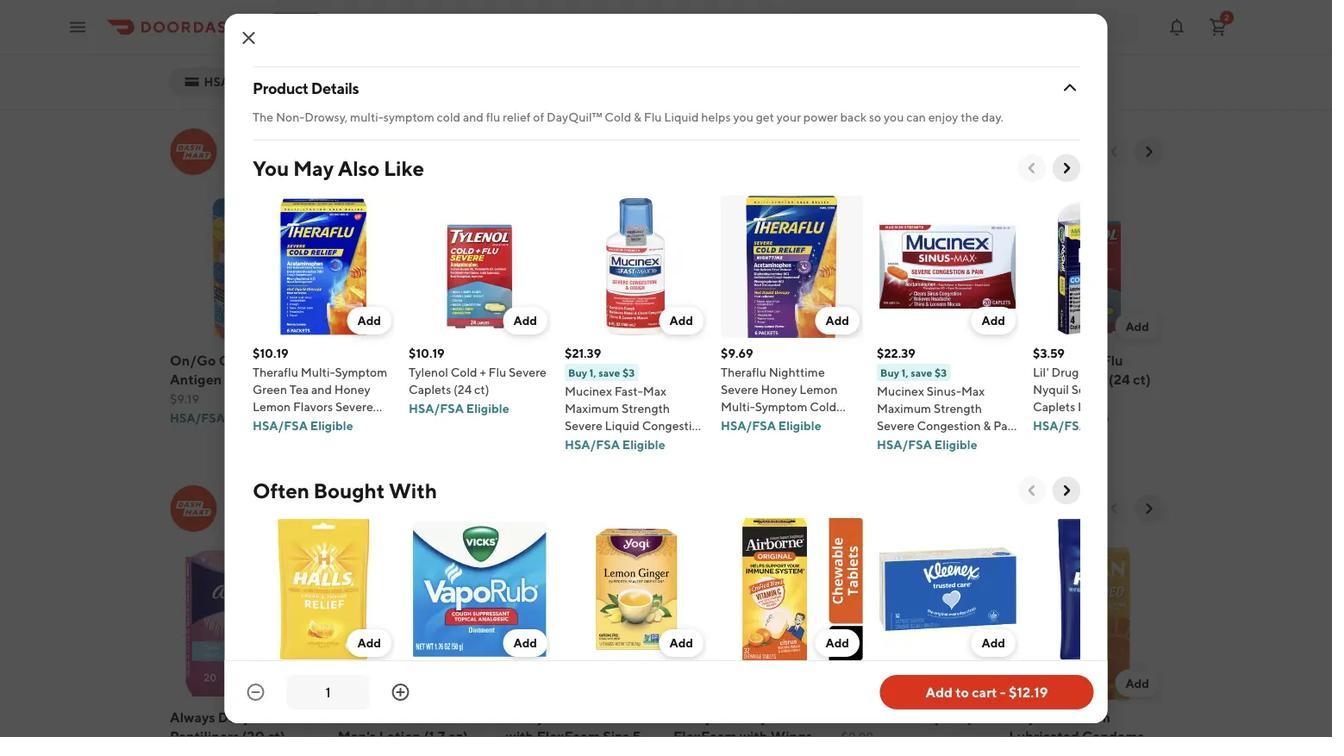 Task type: vqa. For each thing, say whether or not it's contained in the screenshot.


Task type: describe. For each thing, give the bounding box(es) containing it.
flexfoam inside always infinity flexfoam with wing
[[673, 728, 737, 738]]

in stock essentials
[[232, 130, 408, 154]]

15 for intimate wellness
[[364, 515, 378, 531]]

hsa/fsa inside $10.19 hsa/fsa eligible
[[673, 430, 728, 444]]

2
[[1225, 13, 1230, 22]]

like
[[384, 156, 424, 180]]

medicine inside $21.39 buy 1, save $3 mucinex fast-max maximum strength severe liquid congestion & cough medicine (6 oz)
[[615, 436, 666, 450]]

add to cart - $12.19 button
[[880, 675, 1094, 710]]

helps
[[701, 110, 731, 124]]

flavors inside theraflu multi- symptom green tea and honey lemon flavors severe cold medicine powder packets (6 ct)
[[673, 409, 720, 425]]

ct) inside tylenol cold + flu severe caplets (24 ct) $10.19 hsa/fsa eligible
[[1133, 371, 1151, 387]]

test
[[266, 371, 293, 387]]

cold inside theraflu multi- symptom green tea and honey lemon flavors severe cold medicine powder packets (6 ct)
[[770, 409, 801, 425]]

and for honey
[[311, 383, 332, 397]]

relief inside flonase 24 hour allergy relief spray $21.99
[[170, 14, 208, 30]]

from dashmart for intimate
[[232, 515, 330, 531]]

$23.99 hsa/fsa eligible
[[337, 54, 438, 87]]

drug
[[1052, 365, 1079, 380]]

see all for in stock essentials
[[1038, 144, 1077, 159]]

+ inside the mucinex instasoothe honey & echinacea sore throat + soothing comfort drops (20 ct)
[[583, 33, 590, 49]]

19
[[302, 352, 316, 368]]

2 button
[[1202, 10, 1236, 44]]

green inside the $10.19 theraflu multi-symptom green tea and honey lemon flavors severe cold medicine powder packets (6 ct)
[[252, 383, 287, 397]]

comfort
[[505, 52, 560, 68]]

spray inside flonase 24 hour allergy relief spray $21.99
[[210, 14, 247, 30]]

tissues
[[1050, 14, 1097, 30]]

medicine inside theraflu multi- symptom green tea and honey lemon flavors severe cold medicine powder packets (6 ct)
[[673, 428, 733, 444]]

previous button of carousel image for next button of carousel icon related to you may also like
[[1024, 160, 1041, 177]]

min for in stock essentials
[[381, 157, 404, 174]]

always for always infinity flexfoam with wing
[[673, 709, 719, 726]]

power
[[803, 110, 838, 124]]

(6 inside $9.69 theraflu nighttime severe honey lemon multi-symptom cold relief packets (6 ct)
[[801, 417, 813, 431]]

covid-
[[249, 352, 302, 368]]

cold inside the $10.19 theraflu multi-symptom green tea and honey lemon flavors severe cold medicine powder packets (6 ct)
[[252, 417, 279, 431]]

previous button of carousel image for next button of carousel image
[[1106, 143, 1124, 160]]

medicine inside the $10.19 theraflu multi-symptom green tea and honey lemon flavors severe cold medicine powder packets (6 ct)
[[281, 417, 333, 431]]

stock
[[255, 130, 309, 154]]

cold inside tylenol cold + flu severe caplets (24 ct) $10.19 hsa/fsa eligible
[[1059, 352, 1089, 368]]

packets inside theraflu multi- symptom green tea and honey lemon flavors severe cold medicine powder packets (6 ct)
[[673, 447, 724, 463]]

maximum inside $3.59 lil' drug store vicks nyquil severe cold & flu caplets maximum strength (4 ct)
[[1078, 400, 1132, 414]]

always for always daily thin pantiliners (20 ct)
[[170, 709, 215, 726]]

drowsy,
[[304, 110, 347, 124]]

ply
[[1125, 0, 1146, 11]]

(8
[[446, 371, 460, 387]]

mucinex instasoothe honey & echinacea sore throat + soothing comfort drops (20 ct)
[[505, 0, 652, 68]]

$9.69 theraflu nighttime severe honey lemon multi-symptom cold relief packets (6 ct)
[[721, 346, 838, 431]]

tylenol cold + flu severe caplets (24 ct) image for tylenol
[[1009, 190, 1163, 344]]

on/go
[[170, 352, 216, 368]]

$9.69 for theraflu nighttime severe honey lemon multi-symptom cold relief packets (6 ct)
[[505, 411, 537, 425]]

severe inside the $10.19 theraflu multi-symptom green tea and honey lemon flavors severe cold medicine powder packets (6 ct)
[[335, 400, 373, 414]]

severe inside $3.59 lil' drug store vicks nyquil severe cold & flu caplets maximum strength (4 ct)
[[1072, 383, 1109, 397]]

multi- inside $9.69 theraflu nighttime severe honey lemon multi-symptom cold relief packets (6 ct)
[[721, 400, 755, 414]]

cold inside $9.69 theraflu nighttime severe honey lemon multi-symptom cold relief packets (6 ct)
[[810, 400, 836, 414]]

pure
[[554, 709, 584, 726]]

flonase 24 hour allergy relief spray $21.99
[[170, 0, 323, 49]]

facial
[[1009, 14, 1047, 30]]

nasal
[[378, 33, 414, 49]]

ct) inside halls relief honey lemon cough drops (30 ct) $3.59 hsa/fsa eligible
[[867, 390, 885, 406]]

$10.19 hsa/fsa eligible
[[673, 411, 774, 444]]

the
[[252, 110, 273, 124]]

antigen
[[170, 371, 222, 387]]

relief inside theraflu nighttime severe honey lemon multi-symptom cold relief packets (6 ct)
[[505, 409, 544, 425]]

over 4.5
[[287, 75, 335, 89]]

condoms
[[869, 709, 931, 726]]

caplets inside $3.59 lil' drug store vicks nyquil severe cold & flu caplets maximum strength (4 ct)
[[1033, 400, 1076, 414]]

eligible inside $10.19 tylenol cold + flu severe caplets (24 ct) hsa/fsa eligible
[[466, 402, 509, 416]]

you may also like
[[252, 156, 424, 180]]

premium
[[1052, 709, 1111, 726]]

flu inside tylenol cold + flu severe caplets (24 ct) $10.19 hsa/fsa eligible
[[1102, 352, 1123, 368]]

add inside button
[[926, 684, 953, 701]]

severe inside theraflu nighttime severe honey lemon multi-symptom cold relief packets (6 ct)
[[505, 371, 550, 387]]

always infinity flexfoam with wing
[[673, 709, 815, 738]]

drowsy
[[371, 14, 419, 30]]

(20 inside the mucinex instasoothe honey & echinacea sore throat + soothing comfort drops (20 ct)
[[604, 52, 627, 68]]

1 text field
[[297, 683, 359, 702]]

essentials
[[313, 130, 408, 154]]

save for fast-
[[598, 367, 620, 379]]

ct) inside theraflu nighttime severe honey lemon multi-symptom cold relief packets (6 ct)
[[617, 409, 634, 425]]

hello
[[337, 709, 372, 726]]

buy for mucinex sinus-max maximum strength severe congestion & pain caplets (20 ct)
[[880, 367, 899, 379]]

(30
[[841, 390, 864, 406]]

previous button of carousel image for bottommost next button of carousel icon
[[1106, 500, 1124, 518]]

previous button of carousel image for next button of carousel icon associated with often bought with
[[1024, 482, 1041, 499]]

fast-
[[614, 384, 643, 399]]

cough inside $21.39 buy 1, save $3 mucinex fast-max maximum strength severe liquid congestion & cough medicine (6 oz)
[[575, 436, 612, 450]]

(4
[[1084, 417, 1095, 431]]

nyquil
[[1033, 383, 1069, 397]]

often
[[252, 478, 309, 503]]

always pure cotton with flexfoam size 
[[505, 709, 655, 738]]

on/go one covid-19 antigen home test $9.19 hsa/fsa eligible
[[170, 352, 316, 425]]

to
[[956, 684, 970, 701]]

save for sinus-
[[911, 367, 933, 379]]

(6 inside theraflu multi- symptom green tea and honey lemon flavors severe cold medicine powder packets (6 ct)
[[727, 447, 741, 463]]

packets inside $9.69 theraflu nighttime severe honey lemon multi-symptom cold relief packets (6 ct)
[[755, 417, 799, 431]]

$3.59 lil' drug store vicks nyquil severe cold & flu caplets maximum strength (4 ct)
[[1033, 346, 1169, 431]]

flu
[[486, 110, 500, 124]]

add to cart - $12.19
[[926, 684, 1049, 701]]

so
[[869, 110, 881, 124]]

$9.19
[[170, 392, 199, 406]]

15 for in stock essentials
[[364, 157, 378, 174]]

powder inside the $10.19 theraflu multi-symptom green tea and honey lemon flavors severe cold medicine powder packets (6 ct)
[[335, 417, 378, 431]]

product details button
[[252, 67, 1080, 109]]

flu inside $3.59 lil' drug store vicks nyquil severe cold & flu caplets maximum strength (4 ct)
[[1151, 383, 1169, 397]]

over
[[287, 75, 315, 89]]

flonase for relief
[[337, 0, 388, 11]]

1 you from the left
[[733, 110, 753, 124]]

cold inside $3.59 lil' drug store vicks nyquil severe cold & flu caplets maximum strength (4 ct)
[[1112, 383, 1139, 397]]

size
[[603, 728, 630, 738]]

see all for intimate wellness
[[1038, 502, 1077, 516]]

2 you from the left
[[884, 110, 904, 124]]

& inside $3.59 lil' drug store vicks nyquil severe cold & flu caplets maximum strength (4 ct)
[[1141, 383, 1149, 397]]

$10.19 theraflu multi-symptom green tea and honey lemon flavors severe cold medicine powder packets (6 ct)
[[252, 346, 387, 449]]

$3.59 inside $3.59 lil' drug store vicks nyquil severe cold & flu caplets maximum strength (4 ct)
[[1033, 346, 1065, 361]]

min for intimate wellness
[[381, 515, 404, 531]]

theraflu inside the $10.19 theraflu multi-symptom green tea and honey lemon flavors severe cold medicine powder packets (6 ct)
[[252, 365, 298, 380]]

$9.69 hsa/fsa eligible
[[505, 411, 606, 444]]

home
[[224, 371, 263, 387]]

ultra
[[1046, 0, 1079, 11]]

hsa/fsa inside halls relief honey lemon cough drops (30 ct) $3.59 hsa/fsa eligible
[[841, 430, 896, 444]]

airborne original citrus flavor chewable tablets (32 ct) image
[[721, 518, 863, 661]]

packets inside theraflu nighttime severe honey lemon multi-symptom cold relief packets (6 ct)
[[546, 409, 597, 425]]

(24 inside tylenol cold + flu severe caplets (24 ct) $10.19 hsa/fsa eligible
[[1109, 371, 1130, 387]]

you
[[252, 156, 289, 180]]

always daily thin pantiliners (20 ct)
[[170, 709, 285, 738]]

bought
[[313, 478, 385, 503]]

may
[[293, 156, 333, 180]]

• 15 min for intimate wellness
[[355, 515, 404, 531]]

$14.99
[[841, 54, 878, 68]]

$23.99
[[337, 54, 376, 68]]

& inside "vicks dayquil cold & flu relief liquid (8 oz) $12.19 hsa/fsa eligible"
[[464, 352, 474, 368]]

ct) inside $9.69 theraflu nighttime severe honey lemon multi-symptom cold relief packets (6 ct)
[[815, 417, 830, 431]]

symptom inside $9.69 theraflu nighttime severe honey lemon multi-symptom cold relief packets (6 ct)
[[755, 400, 807, 414]]

• for stock
[[355, 157, 361, 174]]

stix
[[841, 709, 866, 726]]

cart
[[972, 684, 998, 701]]

sinus-
[[927, 384, 961, 399]]

relief inside "vicks dayquil cold & flu relief liquid (8 oz) $12.19 hsa/fsa eligible"
[[361, 371, 399, 387]]

2-
[[1111, 0, 1125, 11]]

halls
[[841, 352, 873, 368]]

0 vertical spatial halls relief honey lemon cough drops (30 ct) image
[[841, 190, 995, 344]]

thin
[[253, 709, 282, 726]]

oz) inside flonase children's non-drowsy allergy relief nasal spray (0.38 oz)
[[337, 52, 358, 68]]

from for in
[[232, 157, 265, 174]]

lubricated
[[1009, 728, 1079, 738]]

severe inside tylenol cold + flu severe caplets (24 ct) $10.19 hsa/fsa eligible
[[1009, 371, 1053, 387]]

(20 inside always daily thin pantiliners (20 ct)
[[241, 728, 264, 738]]

hsa/fsa button
[[170, 68, 270, 96]]

eligible inside $9.69 hsa/fsa eligible
[[563, 430, 606, 444]]

from for intimate
[[232, 515, 265, 531]]

ct) inside the mucinex instasoothe honey & echinacea sore throat + soothing comfort drops (20 ct)
[[630, 52, 648, 68]]

symptom inside theraflu nighttime severe honey lemon multi-symptom cold relief packets (6 ct)
[[546, 390, 607, 406]]

symptom
[[383, 110, 434, 124]]

drops inside the mucinex instasoothe honey & echinacea sore throat + soothing comfort drops (20 ct)
[[563, 52, 601, 68]]

hsa/fsa inside $9.69 hsa/fsa eligible
[[505, 430, 561, 444]]

hsa/fsa inside $10.19 tylenol cold + flu severe caplets (24 ct) hsa/fsa eligible
[[408, 402, 464, 416]]

$9.69 for $9.69
[[721, 346, 753, 361]]

vicks dayquil cold & flu relief liquid (8 oz) $12.19 hsa/fsa eligible
[[337, 352, 482, 425]]

nighttime inside theraflu nighttime severe honey lemon multi-symptom cold relief packets (6 ct)
[[562, 352, 628, 368]]

trojan premium lubricated condom
[[1009, 709, 1144, 738]]

echinacea
[[562, 14, 629, 30]]

honey inside theraflu nighttime severe honey lemon multi-symptom cold relief packets (6 ct)
[[552, 371, 595, 387]]

close image
[[239, 28, 259, 48]]

multi- inside the $10.19 theraflu multi-symptom green tea and honey lemon flavors severe cold medicine powder packets (6 ct)
[[300, 365, 335, 380]]

eligible inside "vicks dayquil cold & flu relief liquid (8 oz) $12.19 hsa/fsa eligible"
[[395, 411, 438, 425]]

symptom inside theraflu multi- symptom green tea and honey lemon flavors severe cold medicine powder packets (6 ct)
[[673, 371, 735, 387]]

max for fast-
[[643, 384, 666, 399]]

honey inside theraflu multi- symptom green tea and honey lemon flavors severe cold medicine powder packets (6 ct)
[[700, 390, 742, 406]]

on/go one covid-19 antigen home test image
[[170, 190, 324, 344]]

strength inside $3.59 lil' drug store vicks nyquil severe cold & flu caplets maximum strength (4 ct)
[[1033, 417, 1081, 431]]

hour
[[242, 0, 274, 11]]

one
[[218, 352, 246, 368]]

powder inside theraflu multi- symptom green tea and honey lemon flavors severe cold medicine powder packets (6 ct)
[[736, 428, 786, 444]]

product details
[[252, 78, 359, 97]]

hello cake so-low men's lotion (1.7 oz)
[[337, 709, 468, 738]]

relief
[[503, 110, 531, 124]]

sore
[[505, 33, 535, 49]]

severe inside $21.39 buy 1, save $3 mucinex fast-max maximum strength severe liquid congestion & cough medicine (6 oz)
[[565, 419, 602, 433]]

tylenol cold + flu severe caplets (24 ct) image for $10.19
[[408, 196, 551, 338]]

throat
[[538, 33, 580, 49]]

flu inside $10.19 tylenol cold + flu severe caplets (24 ct) hsa/fsa eligible
[[488, 365, 506, 380]]

infinity
[[721, 709, 768, 726]]

$12.19 inside button
[[1009, 684, 1049, 701]]

from dashmart for in
[[232, 157, 330, 174]]

$21.39 buy 1, save $3 mucinex fast-max maximum strength severe liquid congestion & cough medicine (6 oz)
[[565, 346, 706, 450]]

oz) inside $21.39 buy 1, save $3 mucinex fast-max maximum strength severe liquid congestion & cough medicine (6 oz)
[[682, 436, 699, 450]]

theraflu multi- symptom green tea and honey lemon flavors severe cold medicine powder packets (6 ct)
[[673, 352, 803, 463]]

allergy inside flonase children's non-drowsy allergy relief nasal spray (0.38 oz)
[[421, 14, 468, 30]]

relief inside flonase children's non-drowsy allergy relief nasal spray (0.38 oz)
[[337, 33, 376, 49]]



Task type: locate. For each thing, give the bounding box(es) containing it.
2 horizontal spatial +
[[1092, 352, 1100, 368]]

$3 inside $21.39 buy 1, save $3 mucinex fast-max maximum strength severe liquid congestion & cough medicine (6 oz)
[[622, 367, 635, 379]]

mucinex sinus-max maximum strength severe congestion & pain caplets (20 ct) image
[[877, 196, 1019, 338]]

• 15 min for in stock essentials
[[355, 157, 404, 174]]

symptom left (30 in the right of the page
[[755, 400, 807, 414]]

$21.99
[[170, 35, 206, 49]]

2 always from the left
[[505, 709, 551, 726]]

eligible inside halls relief honey lemon cough drops (30 ct) $3.59 hsa/fsa eligible
[[899, 430, 942, 444]]

1 1, from the left
[[589, 367, 596, 379]]

buy for mucinex fast-max maximum strength severe liquid congestion & cough medicine (6 oz)
[[568, 367, 587, 379]]

from dashmart down intimate at the left bottom of the page
[[232, 515, 330, 531]]

next button of carousel image for often bought with
[[1058, 482, 1075, 499]]

mucinex
[[505, 0, 561, 11], [565, 384, 612, 399], [877, 384, 924, 399]]

vicks right store
[[1113, 365, 1143, 380]]

strength inside $21.39 buy 1, save $3 mucinex fast-max maximum strength severe liquid congestion & cough medicine (6 oz)
[[621, 402, 670, 416]]

1 horizontal spatial $3.59
[[1033, 346, 1065, 361]]

strength
[[621, 402, 670, 416], [934, 402, 982, 416], [1033, 417, 1081, 431]]

0 horizontal spatial nighttime
[[562, 352, 628, 368]]

$3.59 down (30 in the right of the page
[[841, 411, 873, 425]]

1 see all from the top
[[1038, 144, 1077, 159]]

with inside always pure cotton with flexfoam size
[[505, 728, 534, 738]]

next button of carousel image
[[1058, 160, 1075, 177], [1058, 482, 1075, 499], [1141, 500, 1158, 518]]

flonase left 24
[[170, 0, 220, 11]]

+ inside tylenol cold + flu severe caplets (24 ct) $10.19 hsa/fsa eligible
[[1092, 352, 1100, 368]]

allergy
[[277, 0, 323, 11], [421, 14, 468, 30]]

you left get
[[733, 110, 753, 124]]

1 vertical spatial from dashmart
[[232, 515, 330, 531]]

1 horizontal spatial liquid
[[605, 419, 640, 433]]

caplets
[[1056, 371, 1106, 387], [408, 383, 451, 397], [1033, 400, 1076, 414], [877, 436, 919, 450]]

0 horizontal spatial tylenol cold + flu severe caplets (24 ct) image
[[408, 196, 551, 338]]

caplets inside $22.39 buy 1, save $3 mucinex sinus-max maximum strength severe congestion & pain caplets (20 ct)
[[877, 436, 919, 450]]

lemon left (30 in the right of the page
[[800, 383, 838, 397]]

with for infinity
[[740, 728, 768, 738]]

save up fast-
[[598, 367, 620, 379]]

always inside always pure cotton with flexfoam size
[[505, 709, 551, 726]]

dialog
[[225, 14, 1175, 738]]

strength left "(4"
[[1033, 417, 1081, 431]]

previous button of carousel image
[[1106, 143, 1124, 160], [1024, 482, 1041, 499]]

packets inside the $10.19 theraflu multi-symptom green tea and honey lemon flavors severe cold medicine powder packets (6 ct)
[[252, 434, 296, 449]]

theraflu inside $9.69 theraflu nighttime severe honey lemon multi-symptom cold relief packets (6 ct)
[[721, 365, 766, 380]]

tylenol cold + flu severe caplets (24 ct) image
[[1009, 190, 1163, 344], [408, 196, 551, 338]]

$10.19 inside the $10.19 theraflu multi-symptom green tea and honey lemon flavors severe cold medicine powder packets (6 ct)
[[252, 346, 288, 361]]

ct) down fast-
[[617, 409, 634, 425]]

24
[[223, 0, 239, 11]]

relief inside $9.69 theraflu nighttime severe honey lemon multi-symptom cold relief packets (6 ct)
[[721, 417, 753, 431]]

flu right tylenol cold + flu severe caplets (24 ct) $10.19 hsa/fsa eligible at the right of page
[[1151, 383, 1169, 397]]

2 dashmart from the top
[[267, 515, 330, 531]]

maximum up "(4"
[[1078, 400, 1132, 414]]

1 horizontal spatial buy
[[880, 367, 899, 379]]

2 with from the left
[[740, 728, 768, 738]]

2 horizontal spatial liquid
[[664, 110, 699, 124]]

1 vertical spatial see all
[[1038, 502, 1077, 516]]

hello cake so-low men's lotion (1.7 oz) image
[[337, 547, 492, 701]]

hsa/fsa inside hsa/fsa button
[[204, 75, 259, 89]]

halls relief honey lemon cough drops (30 ct) image
[[841, 190, 995, 344], [252, 518, 395, 661]]

0 horizontal spatial theraflu nighttime severe honey lemon multi-symptom cold relief packets (6 ct) image
[[505, 190, 659, 344]]

0 vertical spatial 15
[[364, 157, 378, 174]]

ct) down $10.19 hsa/fsa eligible
[[743, 447, 761, 463]]

liquid
[[664, 110, 699, 124], [402, 371, 443, 387], [605, 419, 640, 433]]

flonase
[[170, 0, 220, 11], [337, 0, 388, 11]]

lemon up $10.19 hsa/fsa eligible
[[745, 390, 790, 406]]

drops
[[563, 52, 601, 68], [935, 371, 973, 387]]

2 congestion from the left
[[917, 419, 981, 433]]

1 horizontal spatial theraflu nighttime severe honey lemon multi-symptom cold relief packets (6 ct) image
[[721, 196, 863, 338]]

day.
[[982, 110, 1004, 124]]

2 horizontal spatial maximum
[[1078, 400, 1132, 414]]

tylenol
[[1009, 352, 1056, 368], [408, 365, 448, 380]]

0 horizontal spatial congestion
[[642, 419, 706, 433]]

2 horizontal spatial mucinex
[[877, 384, 924, 399]]

and for flu
[[463, 110, 483, 124]]

add button
[[347, 307, 391, 335], [347, 307, 391, 335], [503, 307, 547, 335], [503, 307, 547, 335], [659, 307, 703, 335], [659, 307, 703, 335], [815, 307, 860, 335], [815, 307, 860, 335], [971, 307, 1016, 335], [971, 307, 1016, 335], [276, 313, 320, 340], [276, 313, 320, 340], [444, 313, 488, 340], [444, 313, 488, 340], [612, 313, 656, 340], [612, 313, 656, 340], [779, 313, 824, 340], [779, 313, 824, 340], [947, 313, 992, 340], [947, 313, 992, 340], [1115, 313, 1160, 340], [1115, 313, 1160, 340], [347, 630, 391, 657], [347, 630, 391, 657], [503, 630, 547, 657], [503, 630, 547, 657], [659, 630, 703, 657], [659, 630, 703, 657], [815, 630, 860, 657], [815, 630, 860, 657], [971, 630, 1016, 657], [971, 630, 1016, 657], [276, 670, 320, 698], [276, 670, 320, 698], [947, 670, 992, 698], [947, 670, 992, 698], [1115, 670, 1160, 698], [1115, 670, 1160, 698]]

$12.19
[[337, 392, 371, 406], [1009, 684, 1049, 701]]

theraflu nighttime severe honey lemon multi-symptom cold relief packets (6 ct)
[[505, 352, 642, 425]]

eligible inside on/go one covid-19 antigen home test $9.19 hsa/fsa eligible
[[227, 411, 270, 425]]

1 vertical spatial see
[[1038, 502, 1059, 516]]

ct) inside $10.19 tylenol cold + flu severe caplets (24 ct) hsa/fsa eligible
[[474, 383, 489, 397]]

2 vertical spatial liquid
[[605, 419, 640, 433]]

1 horizontal spatial cough
[[888, 371, 932, 387]]

and left flu
[[463, 110, 483, 124]]

maximum for mucinex sinus-max maximum strength severe congestion & pain caplets (20 ct)
[[877, 402, 931, 416]]

with for pure
[[505, 728, 534, 738]]

1 horizontal spatial tylenol
[[1009, 352, 1056, 368]]

details
[[311, 78, 359, 97]]

buy down $21.39
[[568, 367, 587, 379]]

• down the essentials
[[355, 157, 361, 174]]

$10.19 for $10.19 tylenol cold + flu severe caplets (24 ct) hsa/fsa eligible
[[408, 346, 444, 361]]

congestion down fast-
[[642, 419, 706, 433]]

always
[[170, 709, 215, 726], [505, 709, 551, 726], [673, 709, 719, 726]]

0 horizontal spatial non-
[[276, 110, 304, 124]]

multi- inside theraflu multi- symptom green tea and honey lemon flavors severe cold medicine powder packets (6 ct)
[[730, 352, 770, 368]]

$10.19 for $10.19 hsa/fsa eligible
[[673, 411, 708, 425]]

2 save from the left
[[911, 367, 933, 379]]

yogi caffeine free organic lemon ginger herbal tea bags (16 ct) image
[[565, 518, 707, 661]]

increase quantity by 1 image
[[390, 682, 411, 703]]

strength for sinus-
[[934, 402, 982, 416]]

+ right the (8
[[480, 365, 486, 380]]

ct) down 'ply'
[[1125, 14, 1142, 30]]

1 horizontal spatial green
[[737, 371, 778, 387]]

buy
[[568, 367, 587, 379], [880, 367, 899, 379]]

you
[[733, 110, 753, 124], [884, 110, 904, 124]]

see for intimate wellness
[[1038, 502, 1059, 516]]

mucinex down $21.39
[[565, 384, 612, 399]]

1 vertical spatial allergy
[[421, 14, 468, 30]]

allergy inside flonase 24 hour allergy relief spray $21.99
[[277, 0, 323, 11]]

flavors inside the $10.19 theraflu multi-symptom green tea and honey lemon flavors severe cold medicine powder packets (6 ct)
[[293, 400, 333, 414]]

severe inside theraflu multi- symptom green tea and honey lemon flavors severe cold medicine powder packets (6 ct)
[[723, 409, 767, 425]]

oz)
[[337, 52, 358, 68], [462, 371, 482, 387], [682, 436, 699, 450], [448, 728, 468, 738]]

(48
[[1100, 14, 1122, 30]]

1, for $22.39
[[902, 367, 908, 379]]

min down the with
[[381, 515, 404, 531]]

2 min from the top
[[381, 515, 404, 531]]

(6 inside theraflu nighttime severe honey lemon multi-symptom cold relief packets (6 ct)
[[600, 409, 614, 425]]

$10.19 inside $10.19 tylenol cold + flu severe caplets (24 ct) hsa/fsa eligible
[[408, 346, 444, 361]]

1 vertical spatial drops
[[935, 371, 973, 387]]

lemon down test
[[252, 400, 290, 414]]

and inside the $10.19 theraflu multi-symptom green tea and honey lemon flavors severe cold medicine powder packets (6 ct)
[[311, 383, 332, 397]]

1 with from the left
[[505, 728, 534, 738]]

hsa/fsa inside on/go one covid-19 antigen home test $9.19 hsa/fsa eligible
[[170, 411, 225, 425]]

lemon inside theraflu multi- symptom green tea and honey lemon flavors severe cold medicine powder packets (6 ct)
[[745, 390, 790, 406]]

you right so
[[884, 110, 904, 124]]

lemon down $21.39
[[597, 371, 642, 387]]

0 horizontal spatial halls relief honey lemon cough drops (30 ct) image
[[252, 518, 395, 661]]

buy inside $22.39 buy 1, save $3 mucinex sinus-max maximum strength severe congestion & pain caplets (20 ct)
[[880, 367, 899, 379]]

0 horizontal spatial drops
[[563, 52, 601, 68]]

(0.38
[[456, 33, 491, 49]]

cough down theraflu nighttime severe honey lemon multi-symptom cold relief packets (6 ct)
[[575, 436, 612, 450]]

$3.59 up lil'
[[1033, 346, 1065, 361]]

hsa/fsa inside $23.99 hsa/fsa eligible
[[337, 73, 393, 87]]

stix condoms (12 ct)
[[841, 709, 973, 726]]

• down wellness on the bottom left
[[355, 515, 361, 531]]

0 vertical spatial min
[[381, 157, 404, 174]]

of
[[533, 110, 544, 124]]

0 vertical spatial dashmart
[[267, 157, 330, 174]]

0 vertical spatial previous button of carousel image
[[1106, 143, 1124, 160]]

green
[[737, 371, 778, 387], [252, 383, 287, 397]]

mucinex for $22.39
[[877, 384, 924, 399]]

always left infinity
[[673, 709, 719, 726]]

ct) inside $3.59 lil' drug store vicks nyquil severe cold & flu caplets maximum strength (4 ct)
[[1098, 417, 1113, 431]]

1 $3 from the left
[[622, 367, 635, 379]]

symptom inside the $10.19 theraflu multi-symptom green tea and honey lemon flavors severe cold medicine powder packets (6 ct)
[[335, 365, 387, 380]]

1 vertical spatial •
[[355, 515, 361, 531]]

0 horizontal spatial always
[[170, 709, 215, 726]]

relief inside halls relief honey lemon cough drops (30 ct) $3.59 hsa/fsa eligible
[[876, 352, 914, 368]]

eligible inside $23.99 hsa/fsa eligible
[[395, 73, 438, 87]]

0 horizontal spatial $3.59
[[841, 411, 873, 425]]

mucinex fast-max maximum strength severe liquid congestion & cough medicine (6 oz) image
[[565, 196, 707, 338]]

1 horizontal spatial vicks
[[1113, 365, 1143, 380]]

$3 up fast-
[[622, 367, 635, 379]]

flexfoam inside always pure cotton with flexfoam size
[[536, 728, 600, 738]]

from dashmart down stock
[[232, 157, 330, 174]]

all for in stock essentials
[[1062, 144, 1077, 159]]

1 horizontal spatial max
[[961, 384, 985, 399]]

honey inside $9.69 theraflu nighttime severe honey lemon multi-symptom cold relief packets (6 ct)
[[761, 383, 797, 397]]

1 horizontal spatial with
[[740, 728, 768, 738]]

dashmart for stock
[[267, 157, 330, 174]]

1 always from the left
[[170, 709, 215, 726]]

+ right "drug"
[[1092, 352, 1100, 368]]

caplets inside tylenol cold + flu severe caplets (24 ct) $10.19 hsa/fsa eligible
[[1056, 371, 1106, 387]]

all for intimate wellness
[[1062, 502, 1077, 516]]

maximum for mucinex fast-max maximum strength severe liquid congestion & cough medicine (6 oz)
[[565, 402, 619, 416]]

min right also
[[381, 157, 404, 174]]

ct) inside theraflu multi- symptom green tea and honey lemon flavors severe cold medicine powder packets (6 ct)
[[743, 447, 761, 463]]

strength down sinus-
[[934, 402, 982, 416]]

1 vertical spatial see all link
[[1028, 495, 1087, 523]]

dayquil
[[375, 352, 428, 368]]

1, down $21.39
[[589, 367, 596, 379]]

• 15 min down the essentials
[[355, 157, 404, 174]]

oz) inside hello cake so-low men's lotion (1.7 oz)
[[448, 728, 468, 738]]

2 max from the left
[[961, 384, 985, 399]]

liquid down fast-
[[605, 419, 640, 433]]

0 vertical spatial see all
[[1038, 144, 1077, 159]]

next button of carousel image for you may also like
[[1058, 160, 1075, 177]]

honey
[[505, 14, 548, 30], [917, 352, 959, 368], [552, 371, 595, 387], [334, 383, 370, 397], [761, 383, 797, 397], [700, 390, 742, 406]]

cough inside halls relief honey lemon cough drops (30 ct) $3.59 hsa/fsa eligible
[[888, 371, 932, 387]]

ct) inside the $10.19 theraflu multi-symptom green tea and honey lemon flavors severe cold medicine powder packets (6 ct)
[[312, 434, 327, 449]]

save up sinus-
[[911, 367, 933, 379]]

kleenex trusted care 2-ply tissues (160 ct) image
[[877, 518, 1019, 661]]

ct) right theraflu multi- symptom green tea and honey lemon flavors severe cold medicine powder packets (6 ct)
[[815, 417, 830, 431]]

hsa/fsa inside "vicks dayquil cold & flu relief liquid (8 oz) $12.19 hsa/fsa eligible"
[[337, 411, 393, 425]]

2 from from the top
[[232, 515, 265, 531]]

theraflu
[[505, 352, 559, 368], [673, 352, 727, 368], [252, 365, 298, 380], [721, 365, 766, 380]]

1 max from the left
[[643, 384, 666, 399]]

enjoy
[[928, 110, 958, 124]]

0 horizontal spatial max
[[643, 384, 666, 399]]

multi- inside theraflu nighttime severe honey lemon multi-symptom cold relief packets (6 ct)
[[505, 390, 546, 406]]

1 vertical spatial dashmart
[[267, 515, 330, 531]]

in
[[232, 130, 250, 154]]

0 vertical spatial spray
[[210, 14, 247, 30]]

always left the pure
[[505, 709, 551, 726]]

with
[[389, 478, 437, 503]]

ct) up often bought with
[[312, 434, 327, 449]]

(20 down soothing
[[604, 52, 627, 68]]

1 items, open order cart image
[[1209, 17, 1229, 38]]

buy inside $21.39 buy 1, save $3 mucinex fast-max maximum strength severe liquid congestion & cough medicine (6 oz)
[[568, 367, 587, 379]]

0 horizontal spatial you
[[733, 110, 753, 124]]

symptom up $10.19 hsa/fsa eligible
[[673, 371, 735, 387]]

men's
[[337, 728, 376, 738]]

0 horizontal spatial previous button of carousel image
[[1024, 482, 1041, 499]]

1 15 from the top
[[364, 157, 378, 174]]

-
[[1000, 684, 1006, 701]]

mucinex up sore
[[505, 0, 561, 11]]

liquid down dayquil
[[402, 371, 443, 387]]

and up $10.19 hsa/fsa eligible
[[673, 390, 697, 406]]

1 horizontal spatial tylenol cold + flu severe caplets (24 ct) image
[[1009, 190, 1163, 344]]

0 horizontal spatial buy
[[568, 367, 587, 379]]

2 horizontal spatial always
[[673, 709, 719, 726]]

also
[[338, 156, 379, 180]]

1 horizontal spatial maximum
[[877, 402, 931, 416]]

ct) down thin
[[267, 728, 285, 738]]

ct) right store
[[1133, 371, 1151, 387]]

from down intimate at the left bottom of the page
[[232, 515, 265, 531]]

2 horizontal spatial medicine
[[673, 428, 733, 444]]

2 all from the top
[[1062, 502, 1077, 516]]

2 • from the top
[[355, 515, 361, 531]]

vicks vaporub cough suppressant topical analgesic ointment (1.76 oz) image
[[408, 518, 551, 661]]

green down covid- on the top left
[[252, 383, 287, 397]]

1 vertical spatial previous button of carousel image
[[1106, 500, 1124, 518]]

maximum down sinus-
[[877, 402, 931, 416]]

all
[[1062, 144, 1077, 159], [1062, 502, 1077, 516]]

0 horizontal spatial $3
[[622, 367, 635, 379]]

1 horizontal spatial flavors
[[673, 409, 720, 425]]

1 • from the top
[[355, 157, 361, 174]]

0 horizontal spatial with
[[505, 728, 534, 738]]

(20 down thin
[[241, 728, 264, 738]]

15 down the essentials
[[364, 157, 378, 174]]

hsa/fsa inside tylenol cold + flu severe caplets (24 ct) $10.19 hsa/fsa eligible
[[1009, 411, 1064, 425]]

$3 for sinus-
[[935, 367, 947, 379]]

1 horizontal spatial strength
[[934, 402, 982, 416]]

1 flexfoam from the left
[[536, 728, 600, 738]]

2 1, from the left
[[902, 367, 908, 379]]

decrease quantity by 1 image
[[245, 682, 266, 703]]

spray inside flonase children's non-drowsy allergy relief nasal spray (0.38 oz)
[[417, 33, 454, 49]]

0 horizontal spatial (24
[[453, 383, 472, 397]]

lemon inside the $10.19 theraflu multi-symptom green tea and honey lemon flavors severe cold medicine powder packets (6 ct)
[[252, 400, 290, 414]]

0 horizontal spatial medicine
[[281, 417, 333, 431]]

see all link for intimate wellness
[[1028, 495, 1087, 523]]

0 horizontal spatial and
[[311, 383, 332, 397]]

2 see from the top
[[1038, 502, 1059, 516]]

always daily thin pantiliners (20 ct) image
[[170, 547, 324, 701]]

(6 inside the $10.19 theraflu multi-symptom green tea and honey lemon flavors severe cold medicine powder packets (6 ct)
[[298, 434, 310, 449]]

$10.19 tylenol cold + flu severe caplets (24 ct) hsa/fsa eligible
[[408, 346, 546, 416]]

theraflu multi-symptom green tea and honey lemon flavors severe cold medicine powder packets (6 ct) image
[[673, 190, 827, 344], [252, 196, 395, 338]]

1 vertical spatial • 15 min
[[355, 515, 404, 531]]

always infinity flexfoam with wings unscented pads extra heavy flow size 3 (28 ct) image
[[673, 547, 827, 701]]

cold inside "vicks dayquil cold & flu relief liquid (8 oz) $12.19 hsa/fsa eligible"
[[431, 352, 462, 368]]

& inside $21.39 buy 1, save $3 mucinex fast-max maximum strength severe liquid congestion & cough medicine (6 oz)
[[565, 436, 572, 450]]

allergy right hour
[[277, 0, 323, 11]]

with down infinity
[[740, 728, 768, 738]]

vicks right 19 in the top of the page
[[337, 352, 372, 368]]

0 horizontal spatial allergy
[[277, 0, 323, 11]]

theraflu inside theraflu nighttime severe honey lemon multi-symptom cold relief packets (6 ct)
[[505, 352, 559, 368]]

pain
[[993, 419, 1018, 433]]

ct) right "(4"
[[1098, 417, 1113, 431]]

notification bell image
[[1167, 17, 1188, 38]]

0 horizontal spatial strength
[[621, 402, 670, 416]]

eligible inside tylenol cold + flu severe caplets (24 ct) $10.19 hsa/fsa eligible
[[1067, 411, 1110, 425]]

$10.19 inside tylenol cold + flu severe caplets (24 ct) $10.19 hsa/fsa eligible
[[1009, 392, 1044, 406]]

ct) down soothing
[[630, 52, 648, 68]]

flexfoam down infinity
[[673, 728, 737, 738]]

2 from dashmart from the top
[[232, 515, 330, 531]]

dashmart down intimate wellness
[[267, 515, 330, 531]]

1 vertical spatial (20
[[922, 436, 941, 450]]

non- inside flonase children's non-drowsy allergy relief nasal spray (0.38 oz)
[[337, 14, 371, 30]]

(20
[[604, 52, 627, 68], [922, 436, 941, 450], [241, 728, 264, 738]]

theraflu multi-symptom green tea and honey lemon flavors severe cold medicine powder packets (6 ct) image for theraflu multi- symptom green tea and honey lemon flavors severe cold medicine powder packets (6 ct)
[[673, 190, 827, 344]]

intimate wellness
[[232, 487, 403, 512]]

max inside $22.39 buy 1, save $3 mucinex sinus-max maximum strength severe congestion & pain caplets (20 ct)
[[961, 384, 985, 399]]

dashmart for wellness
[[267, 515, 330, 531]]

1 vertical spatial $12.19
[[1009, 684, 1049, 701]]

the
[[961, 110, 979, 124]]

2 vertical spatial (20
[[241, 728, 264, 738]]

0 horizontal spatial +
[[480, 365, 486, 380]]

&
[[550, 14, 559, 30], [634, 110, 641, 124], [464, 352, 474, 368], [1141, 383, 1149, 397], [983, 419, 991, 433], [565, 436, 572, 450]]

intimate
[[232, 487, 313, 512]]

see all link for in stock essentials
[[1028, 138, 1087, 166]]

(1.7
[[423, 728, 445, 738]]

0 vertical spatial see all link
[[1028, 138, 1087, 166]]

0 horizontal spatial spray
[[210, 14, 247, 30]]

theraflu nighttime severe honey lemon multi-symptom cold relief packets (6 ct) image for $9.69
[[721, 196, 863, 338]]

green up $10.19 hsa/fsa eligible
[[737, 371, 778, 387]]

0 horizontal spatial tea
[[289, 383, 309, 397]]

see for in stock essentials
[[1038, 144, 1059, 159]]

tea inside theraflu multi- symptom green tea and honey lemon flavors severe cold medicine powder packets (6 ct)
[[780, 371, 803, 387]]

flonase up drowsy
[[337, 0, 388, 11]]

cold inside $10.19 tylenol cold + flu severe caplets (24 ct) hsa/fsa eligible
[[450, 365, 477, 380]]

ct) down sinus-
[[944, 436, 959, 450]]

1 vertical spatial 15
[[364, 515, 378, 531]]

nighttime up fast-
[[562, 352, 628, 368]]

1 horizontal spatial medicine
[[615, 436, 666, 450]]

tylenol inside tylenol cold + flu severe caplets (24 ct) $10.19 hsa/fsa eligible
[[1009, 352, 1056, 368]]

$3
[[622, 367, 635, 379], [935, 367, 947, 379]]

halls relief honey lemon cough drops (30 ct) $3.59 hsa/fsa eligible
[[841, 352, 973, 444]]

1 save from the left
[[598, 367, 620, 379]]

lemon inside theraflu nighttime severe honey lemon multi-symptom cold relief packets (6 ct)
[[597, 371, 642, 387]]

flu right "drug"
[[1102, 352, 1123, 368]]

lemon
[[597, 371, 642, 387], [841, 371, 886, 387], [800, 383, 838, 397], [745, 390, 790, 406], [252, 400, 290, 414]]

congestion
[[642, 419, 706, 433], [917, 419, 981, 433]]

dashmart down stock
[[267, 157, 330, 174]]

flexfoam down the pure
[[536, 728, 600, 738]]

2 horizontal spatial (20
[[922, 436, 941, 450]]

0 horizontal spatial previous button of carousel image
[[1024, 160, 1041, 177]]

0 horizontal spatial cough
[[575, 436, 612, 450]]

dayquil™
[[547, 110, 602, 124]]

1 horizontal spatial $12.19
[[1009, 684, 1049, 701]]

0 horizontal spatial (20
[[241, 728, 264, 738]]

symptom up $9.69 hsa/fsa eligible
[[546, 390, 607, 406]]

cold
[[605, 110, 631, 124], [431, 352, 462, 368], [1059, 352, 1089, 368], [450, 365, 477, 380], [1112, 383, 1139, 397], [610, 390, 641, 406], [810, 400, 836, 414], [770, 409, 801, 425], [252, 417, 279, 431]]

next button of carousel image
[[1141, 143, 1158, 160]]

1 horizontal spatial you
[[884, 110, 904, 124]]

always up pantiliners
[[170, 709, 215, 726]]

spray down children's
[[417, 33, 454, 49]]

2 vertical spatial next button of carousel image
[[1141, 500, 1158, 518]]

theraflu multi-symptom green tea and honey lemon flavors severe cold medicine powder packets (6 ct) image for $10.19
[[252, 196, 395, 338]]

1 dashmart from the top
[[267, 157, 330, 174]]

+ inside $10.19 tylenol cold + flu severe caplets (24 ct) hsa/fsa eligible
[[480, 365, 486, 380]]

+
[[583, 33, 590, 49], [1092, 352, 1100, 368], [480, 365, 486, 380]]

1 horizontal spatial previous button of carousel image
[[1106, 500, 1124, 518]]

1 from dashmart from the top
[[232, 157, 330, 174]]

2 flonase from the left
[[337, 0, 388, 11]]

2 buy from the left
[[880, 367, 899, 379]]

1, for $21.39
[[589, 367, 596, 379]]

(24 inside $10.19 tylenol cold + flu severe caplets (24 ct) hsa/fsa eligible
[[453, 383, 472, 397]]

1 vertical spatial liquid
[[402, 371, 443, 387]]

spray down 24
[[210, 14, 247, 30]]

$3 for fast-
[[622, 367, 635, 379]]

mucinex for $21.39
[[565, 384, 612, 399]]

2 • 15 min from the top
[[355, 515, 404, 531]]

+ down echinacea
[[583, 33, 590, 49]]

2 15 from the top
[[364, 515, 378, 531]]

honey inside the $10.19 theraflu multi-symptom green tea and honey lemon flavors severe cold medicine powder packets (6 ct)
[[334, 383, 370, 397]]

dialog containing you may also like
[[225, 14, 1175, 738]]

1 all from the top
[[1062, 144, 1077, 159]]

maximum down fast-
[[565, 402, 619, 416]]

cough down $22.39
[[888, 371, 932, 387]]

vicks dayquil cold & flu relief liquid (8 oz) image
[[337, 190, 492, 344]]

previous button of carousel image
[[1024, 160, 1041, 177], [1106, 500, 1124, 518]]

0 vertical spatial from dashmart
[[232, 157, 330, 174]]

with inside always infinity flexfoam with wing
[[740, 728, 768, 738]]

get
[[756, 110, 774, 124]]

nighttime inside $9.69 theraflu nighttime severe honey lemon multi-symptom cold relief packets (6 ct)
[[769, 365, 825, 380]]

$10.19 for $10.19 theraflu multi-symptom green tea and honey lemon flavors severe cold medicine powder packets (6 ct)
[[252, 346, 288, 361]]

max for sinus-
[[961, 384, 985, 399]]

ct) right (30 in the right of the page
[[867, 390, 885, 406]]

1 horizontal spatial tea
[[780, 371, 803, 387]]

1 min from the top
[[381, 157, 404, 174]]

cake
[[375, 709, 408, 726]]

2 see all link from the top
[[1028, 495, 1087, 523]]

2 see all from the top
[[1038, 502, 1077, 516]]

1 see from the top
[[1038, 144, 1059, 159]]

cold
[[436, 110, 460, 124]]

severe inside $10.19 tylenol cold + flu severe caplets (24 ct) hsa/fsa eligible
[[509, 365, 546, 380]]

multi-
[[350, 110, 383, 124]]

trojan
[[1009, 709, 1049, 726]]

ct) inside puffs ultra soft 2-ply facial tissues (48 ct)
[[1125, 14, 1142, 30]]

(20 inside $22.39 buy 1, save $3 mucinex sinus-max maximum strength severe congestion & pain caplets (20 ct)
[[922, 436, 941, 450]]

with right (1.7
[[505, 728, 534, 738]]

1 horizontal spatial always
[[505, 709, 551, 726]]

congestion down sinus-
[[917, 419, 981, 433]]

1 vertical spatial min
[[381, 515, 404, 531]]

1 horizontal spatial (20
[[604, 52, 627, 68]]

2 $3 from the left
[[935, 367, 947, 379]]

flu inside "vicks dayquil cold & flu relief liquid (8 oz) $12.19 hsa/fsa eligible"
[[337, 371, 358, 387]]

flu right test
[[337, 371, 358, 387]]

0 horizontal spatial save
[[598, 367, 620, 379]]

0 vertical spatial previous button of carousel image
[[1024, 160, 1041, 177]]

always for always pure cotton with flexfoam size 
[[505, 709, 551, 726]]

$3 inside $22.39 buy 1, save $3 mucinex sinus-max maximum strength severe congestion & pain caplets (20 ct)
[[935, 367, 947, 379]]

0 vertical spatial • 15 min
[[355, 157, 404, 174]]

$9.69
[[721, 346, 753, 361], [505, 411, 537, 425]]

trojan premium lubricated condoms ultra ribbed (12 ct) image
[[1009, 547, 1163, 701]]

non- up $23.99
[[337, 14, 371, 30]]

flavors
[[293, 400, 333, 414], [673, 409, 720, 425]]

1 buy from the left
[[568, 367, 587, 379]]

1 vertical spatial from
[[232, 515, 265, 531]]

congestion inside $22.39 buy 1, save $3 mucinex sinus-max maximum strength severe congestion & pain caplets (20 ct)
[[917, 419, 981, 433]]

strength down fast-
[[621, 402, 670, 416]]

strength for fast-
[[621, 402, 670, 416]]

1 from from the top
[[232, 157, 265, 174]]

stix condoms (12 ct) image
[[841, 547, 995, 701]]

0 horizontal spatial tylenol
[[408, 365, 448, 380]]

symptom right 19 in the top of the page
[[335, 365, 387, 380]]

ct) inside $22.39 buy 1, save $3 mucinex sinus-max maximum strength severe congestion & pain caplets (20 ct)
[[944, 436, 959, 450]]

0 horizontal spatial green
[[252, 383, 287, 397]]

buy down $22.39
[[880, 367, 899, 379]]

flu down the product details dropdown button
[[644, 110, 662, 124]]

tylenol inside $10.19 tylenol cold + flu severe caplets (24 ct) hsa/fsa eligible
[[408, 365, 448, 380]]

$3.59 inside halls relief honey lemon cough drops (30 ct) $3.59 hsa/fsa eligible
[[841, 411, 873, 425]]

15 down wellness on the bottom left
[[364, 515, 378, 531]]

from dashmart
[[232, 157, 330, 174], [232, 515, 330, 531]]

flexfoam
[[536, 728, 600, 738], [673, 728, 737, 738]]

dashmart
[[267, 157, 330, 174], [267, 515, 330, 531]]

ct) right (12
[[955, 709, 973, 726]]

$3.59
[[1033, 346, 1065, 361], [841, 411, 873, 425]]

3 always from the left
[[673, 709, 719, 726]]

children's
[[391, 0, 456, 11]]

0 vertical spatial drops
[[563, 52, 601, 68]]

1 vertical spatial $9.69
[[505, 411, 537, 425]]

store
[[1081, 365, 1111, 380]]

1 see all link from the top
[[1028, 138, 1087, 166]]

0 horizontal spatial theraflu multi-symptom green tea and honey lemon flavors severe cold medicine powder packets (6 ct) image
[[252, 196, 395, 338]]

green inside theraflu multi- symptom green tea and honey lemon flavors severe cold medicine powder packets (6 ct)
[[737, 371, 778, 387]]

theraflu nighttime severe honey lemon multi-symptom cold relief packets (6 ct) image for theraflu nighttime severe honey lemon multi-symptom cold relief packets (6 ct)
[[505, 190, 659, 344]]

caplets inside $10.19 tylenol cold + flu severe caplets (24 ct) hsa/fsa eligible
[[408, 383, 451, 397]]

cotton
[[587, 709, 633, 726]]

liquid down the product details dropdown button
[[664, 110, 699, 124]]

and inside theraflu multi- symptom green tea and honey lemon flavors severe cold medicine powder packets (6 ct)
[[673, 390, 697, 406]]

from down in
[[232, 157, 265, 174]]

15
[[364, 157, 378, 174], [364, 515, 378, 531]]

0 vertical spatial cough
[[888, 371, 932, 387]]

0 horizontal spatial $9.69
[[505, 411, 537, 425]]

mucinex down $22.39
[[877, 384, 924, 399]]

& inside $22.39 buy 1, save $3 mucinex sinus-max maximum strength severe congestion & pain caplets (20 ct)
[[983, 419, 991, 433]]

1 congestion from the left
[[642, 419, 706, 433]]

• for wellness
[[355, 515, 361, 531]]

1, inside $22.39 buy 1, save $3 mucinex sinus-max maximum strength severe congestion & pain caplets (20 ct)
[[902, 367, 908, 379]]

soft
[[1081, 0, 1108, 11]]

ct) right the (8
[[474, 383, 489, 397]]

non- up stock
[[276, 110, 304, 124]]

0 horizontal spatial flavors
[[293, 400, 333, 414]]

back
[[840, 110, 867, 124]]

0 vertical spatial $12.19
[[337, 392, 371, 406]]

1, down $22.39
[[902, 367, 908, 379]]

allergy down children's
[[421, 14, 468, 30]]

2 flexfoam from the left
[[673, 728, 737, 738]]

maximum inside $22.39 buy 1, save $3 mucinex sinus-max maximum strength severe congestion & pain caplets (20 ct)
[[877, 402, 931, 416]]

1 flonase from the left
[[170, 0, 220, 11]]

always pure cotton with flexfoam size 5 extra heavy overnight with wings pads (18 ct) image
[[505, 547, 659, 701]]

and down 19 in the top of the page
[[311, 383, 332, 397]]

open menu image
[[67, 17, 88, 38]]

flonase for spray
[[170, 0, 220, 11]]

0 vertical spatial see
[[1038, 144, 1059, 159]]

1 • 15 min from the top
[[355, 157, 404, 174]]

0 vertical spatial liquid
[[664, 110, 699, 124]]

(20 down sinus-
[[922, 436, 941, 450]]

low
[[433, 709, 460, 726]]

mucinex inside the mucinex instasoothe honey & echinacea sore throat + soothing comfort drops (20 ct)
[[505, 0, 561, 11]]

0 vertical spatial $9.69
[[721, 346, 753, 361]]

1 vertical spatial cough
[[575, 436, 612, 450]]

lemon inside $9.69 theraflu nighttime severe honey lemon multi-symptom cold relief packets (6 ct)
[[800, 383, 838, 397]]

puffs ultra soft 2-ply facial tissues (48 ct)
[[1009, 0, 1146, 30]]

$3 up sinus-
[[935, 367, 947, 379]]

theraflu nighttime severe honey lemon multi-symptom cold relief packets (6 ct) image
[[505, 190, 659, 344], [721, 196, 863, 338]]

relief
[[170, 14, 208, 30], [337, 33, 376, 49], [876, 352, 914, 368], [361, 371, 399, 387], [505, 409, 544, 425], [721, 417, 753, 431]]

flu right the (8
[[488, 365, 506, 380]]

0 horizontal spatial maximum
[[565, 402, 619, 416]]

• 15 min down wellness on the bottom left
[[355, 515, 404, 531]]

min
[[381, 157, 404, 174], [381, 515, 404, 531]]

multi-
[[730, 352, 770, 368], [300, 365, 335, 380], [505, 390, 546, 406], [721, 400, 755, 414]]

lil'
[[1033, 365, 1049, 380]]

1 horizontal spatial flonase
[[337, 0, 388, 11]]

1 vertical spatial previous button of carousel image
[[1024, 482, 1041, 499]]

lemon inside halls relief honey lemon cough drops (30 ct) $3.59 hsa/fsa eligible
[[841, 371, 886, 387]]

lemon down halls
[[841, 371, 886, 387]]

soothing
[[593, 33, 652, 49]]

nighttime left halls
[[769, 365, 825, 380]]



